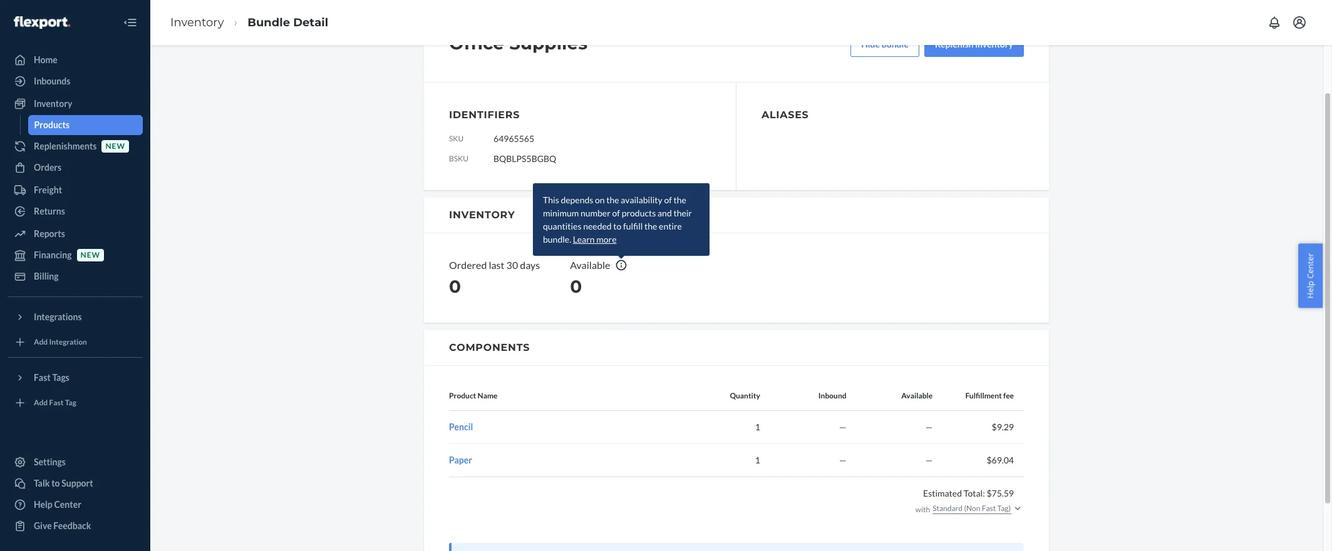 Task type: vqa. For each thing, say whether or not it's contained in the screenshot.
Created
no



Task type: describe. For each thing, give the bounding box(es) containing it.
billing link
[[8, 267, 143, 287]]

more
[[597, 234, 617, 245]]

ordered last 30 days 0
[[449, 259, 540, 297]]

inbounds link
[[8, 71, 143, 91]]

give feedback
[[34, 521, 91, 532]]

hide bundle
[[861, 39, 909, 49]]

1 horizontal spatial the
[[645, 221, 657, 232]]

quantities
[[543, 221, 582, 232]]

inbound
[[819, 392, 847, 401]]

reports
[[34, 229, 65, 239]]

aliases
[[762, 109, 809, 121]]

tags
[[52, 373, 69, 383]]

give
[[34, 521, 52, 532]]

to inside button
[[51, 479, 60, 489]]

fast inside dropdown button
[[34, 373, 51, 383]]

on
[[595, 195, 605, 205]]

estimated total: $75.59
[[923, 489, 1014, 499]]

hide
[[861, 39, 880, 49]]

talk
[[34, 479, 50, 489]]

bsku
[[449, 154, 469, 164]]

product name
[[449, 392, 498, 401]]

support
[[62, 479, 93, 489]]

learn more
[[573, 234, 617, 245]]

bundle detail
[[248, 15, 328, 29]]

new for financing
[[81, 251, 100, 260]]

freight
[[34, 185, 62, 195]]

learn more button
[[573, 233, 617, 246]]

center inside button
[[1305, 253, 1316, 279]]

total:
[[964, 489, 985, 499]]

fulfillment fee
[[966, 392, 1014, 401]]

integration
[[49, 338, 87, 347]]

this depends on the availability of the minimum number of products and their quantities needed to fulfill the entire bundle.
[[543, 195, 692, 245]]

bundle
[[248, 15, 290, 29]]

orders link
[[8, 158, 143, 178]]

talk to support
[[34, 479, 93, 489]]

inventory
[[975, 39, 1014, 49]]

1 vertical spatial help center
[[34, 500, 81, 511]]

help center link
[[8, 496, 143, 516]]

depends
[[561, 195, 593, 205]]

bundle
[[882, 39, 909, 49]]

name
[[478, 392, 498, 401]]

fulfill
[[623, 221, 643, 232]]

office
[[449, 33, 504, 54]]

products
[[622, 208, 656, 219]]

fulfillment
[[966, 392, 1002, 401]]

settings
[[34, 457, 66, 468]]

inventory element
[[424, 198, 1049, 323]]

add integration link
[[8, 333, 143, 353]]

open account menu image
[[1292, 15, 1307, 30]]

(non
[[964, 504, 981, 514]]

components
[[449, 342, 530, 354]]

available inside inventory element
[[570, 259, 610, 271]]

1 horizontal spatial inventory link
[[170, 15, 224, 29]]

replenish inventory
[[935, 39, 1014, 49]]

products link
[[28, 115, 143, 135]]

freight link
[[8, 180, 143, 200]]

financing
[[34, 250, 72, 261]]

help center button
[[1299, 244, 1323, 308]]

fast tags button
[[8, 368, 143, 388]]

0 horizontal spatial inventory link
[[8, 94, 143, 114]]

identifiers
[[449, 109, 520, 121]]

detail
[[293, 15, 328, 29]]

their
[[674, 208, 692, 219]]

replenishments
[[34, 141, 97, 152]]

estimated
[[923, 489, 962, 499]]

$9.29
[[992, 422, 1014, 433]]

last
[[489, 259, 505, 271]]

help center inside button
[[1305, 253, 1316, 299]]

and
[[658, 208, 672, 219]]

new for replenishments
[[106, 142, 125, 151]]

1 vertical spatial fast
[[49, 399, 64, 408]]

inventory inside breadcrumbs navigation
[[170, 15, 224, 29]]

replenish inventory button
[[925, 32, 1024, 57]]

quantity
[[730, 392, 760, 401]]

home link
[[8, 50, 143, 70]]

bundle detail link
[[248, 15, 328, 29]]



Task type: locate. For each thing, give the bounding box(es) containing it.
bqblps5bgbq
[[494, 153, 556, 164]]

fast tags
[[34, 373, 69, 383]]

add for add integration
[[34, 338, 48, 347]]

help inside button
[[1305, 281, 1316, 299]]

1 add from the top
[[34, 338, 48, 347]]

home
[[34, 54, 58, 65]]

fee
[[1003, 392, 1014, 401]]

supplies
[[509, 33, 588, 54]]

0 horizontal spatial new
[[81, 251, 100, 260]]

center
[[1305, 253, 1316, 279], [54, 500, 81, 511]]

components element
[[424, 331, 1049, 552]]

0 vertical spatial center
[[1305, 253, 1316, 279]]

1 vertical spatial 1
[[755, 456, 760, 466]]

2 vertical spatial fast
[[982, 504, 996, 514]]

sku
[[449, 134, 464, 144]]

hide bundle button
[[851, 32, 920, 57]]

this
[[543, 195, 559, 205]]

2 horizontal spatial inventory
[[449, 209, 515, 221]]

2 0 from the left
[[570, 276, 582, 297]]

0 vertical spatial available
[[570, 259, 610, 271]]

0 inside ordered last 30 days 0
[[449, 276, 461, 297]]

1 horizontal spatial 0
[[570, 276, 582, 297]]

standard (non fast tag)
[[933, 504, 1011, 514]]

of up and
[[664, 195, 672, 205]]

available inside components element
[[902, 392, 933, 401]]

$75.59
[[987, 489, 1014, 499]]

1 horizontal spatial available
[[902, 392, 933, 401]]

to inside this depends on the availability of the minimum number of products and their quantities needed to fulfill the entire bundle.
[[613, 221, 622, 232]]

days
[[520, 259, 540, 271]]

0 horizontal spatial inventory
[[34, 98, 72, 109]]

number
[[581, 208, 611, 219]]

help
[[1305, 281, 1316, 299], [34, 500, 52, 511]]

entire
[[659, 221, 682, 232]]

to
[[613, 221, 622, 232], [51, 479, 60, 489]]

1 vertical spatial to
[[51, 479, 60, 489]]

standard
[[933, 504, 963, 514]]

the
[[607, 195, 619, 205], [674, 195, 687, 205], [645, 221, 657, 232]]

2 vertical spatial inventory
[[449, 209, 515, 221]]

0 vertical spatial new
[[106, 142, 125, 151]]

1 horizontal spatial inventory
[[170, 15, 224, 29]]

1
[[755, 422, 760, 433], [755, 456, 760, 466]]

0
[[449, 276, 461, 297], [570, 276, 582, 297]]

new down reports link
[[81, 251, 100, 260]]

fast inside components element
[[982, 504, 996, 514]]

—
[[839, 422, 847, 433], [926, 422, 933, 433], [839, 456, 847, 466], [926, 456, 933, 466]]

product
[[449, 392, 476, 401]]

flexport logo image
[[14, 16, 70, 29]]

billing
[[34, 271, 59, 282]]

close navigation image
[[123, 15, 138, 30]]

0 vertical spatial 1
[[755, 422, 760, 433]]

2 add from the top
[[34, 399, 48, 408]]

give feedback button
[[8, 517, 143, 537]]

1 vertical spatial of
[[612, 208, 620, 219]]

availability
[[621, 195, 663, 205]]

fast left tag
[[49, 399, 64, 408]]

0 horizontal spatial the
[[607, 195, 619, 205]]

talk to support button
[[8, 474, 143, 494]]

of
[[664, 195, 672, 205], [612, 208, 620, 219]]

the up the their
[[674, 195, 687, 205]]

1 vertical spatial available
[[902, 392, 933, 401]]

reports link
[[8, 224, 143, 244]]

0 horizontal spatial available
[[570, 259, 610, 271]]

1 for $69.04
[[755, 456, 760, 466]]

0 horizontal spatial to
[[51, 479, 60, 489]]

0 vertical spatial to
[[613, 221, 622, 232]]

feedback
[[53, 521, 91, 532]]

0 vertical spatial help
[[1305, 281, 1316, 299]]

to left fulfill
[[613, 221, 622, 232]]

paper
[[449, 456, 472, 466]]

2 horizontal spatial the
[[674, 195, 687, 205]]

to right talk
[[51, 479, 60, 489]]

0 down learn
[[570, 276, 582, 297]]

add fast tag link
[[8, 393, 143, 413]]

available
[[570, 259, 610, 271], [902, 392, 933, 401]]

integrations button
[[8, 308, 143, 328]]

0 vertical spatial add
[[34, 338, 48, 347]]

add inside add integration link
[[34, 338, 48, 347]]

1 horizontal spatial help
[[1305, 281, 1316, 299]]

the right on
[[607, 195, 619, 205]]

1 vertical spatial new
[[81, 251, 100, 260]]

ordered
[[449, 259, 487, 271]]

add down fast tags
[[34, 399, 48, 408]]

breadcrumbs navigation
[[160, 4, 338, 41]]

learn
[[573, 234, 595, 245]]

open notifications image
[[1267, 15, 1282, 30]]

2 1 from the top
[[755, 456, 760, 466]]

office supplies
[[449, 33, 588, 54]]

0 vertical spatial of
[[664, 195, 672, 205]]

of right number
[[612, 208, 620, 219]]

1 horizontal spatial of
[[664, 195, 672, 205]]

fast left the tags
[[34, 373, 51, 383]]

1 vertical spatial inventory link
[[8, 94, 143, 114]]

0 horizontal spatial center
[[54, 500, 81, 511]]

the down products
[[645, 221, 657, 232]]

1 horizontal spatial center
[[1305, 253, 1316, 279]]

paper link
[[449, 456, 472, 466]]

1 horizontal spatial help center
[[1305, 253, 1316, 299]]

inventory
[[170, 15, 224, 29], [34, 98, 72, 109], [449, 209, 515, 221]]

0 vertical spatial inventory link
[[170, 15, 224, 29]]

integrations
[[34, 312, 82, 323]]

returns
[[34, 206, 65, 217]]

1 vertical spatial center
[[54, 500, 81, 511]]

settings link
[[8, 453, 143, 473]]

tag
[[65, 399, 76, 408]]

1 vertical spatial help
[[34, 500, 52, 511]]

1 horizontal spatial new
[[106, 142, 125, 151]]

products
[[34, 120, 70, 130]]

1 horizontal spatial to
[[613, 221, 622, 232]]

0 down ordered
[[449, 276, 461, 297]]

add left integration
[[34, 338, 48, 347]]

pencil link
[[449, 422, 473, 433]]

inbounds
[[34, 76, 70, 86]]

1 for $9.29
[[755, 422, 760, 433]]

1 1 from the top
[[755, 422, 760, 433]]

new down products link
[[106, 142, 125, 151]]

64965565
[[494, 133, 534, 144]]

replenish
[[935, 39, 974, 49]]

minimum
[[543, 208, 579, 219]]

inventory link
[[170, 15, 224, 29], [8, 94, 143, 114]]

orders
[[34, 162, 62, 173]]

add integration
[[34, 338, 87, 347]]

add inside add fast tag link
[[34, 399, 48, 408]]

identifiers element
[[449, 108, 711, 165]]

add for add fast tag
[[34, 399, 48, 408]]

add fast tag
[[34, 399, 76, 408]]

0 horizontal spatial help center
[[34, 500, 81, 511]]

fast left tag)
[[982, 504, 996, 514]]

returns link
[[8, 202, 143, 222]]

1 0 from the left
[[449, 276, 461, 297]]

pencil
[[449, 422, 473, 433]]

0 vertical spatial fast
[[34, 373, 51, 383]]

0 horizontal spatial of
[[612, 208, 620, 219]]

0 vertical spatial inventory
[[170, 15, 224, 29]]

0 horizontal spatial help
[[34, 500, 52, 511]]

1 vertical spatial add
[[34, 399, 48, 408]]

needed
[[583, 221, 612, 232]]

fast
[[34, 373, 51, 383], [49, 399, 64, 408], [982, 504, 996, 514]]

1 vertical spatial inventory
[[34, 98, 72, 109]]

30
[[507, 259, 518, 271]]

0 horizontal spatial 0
[[449, 276, 461, 297]]

0 vertical spatial help center
[[1305, 253, 1316, 299]]



